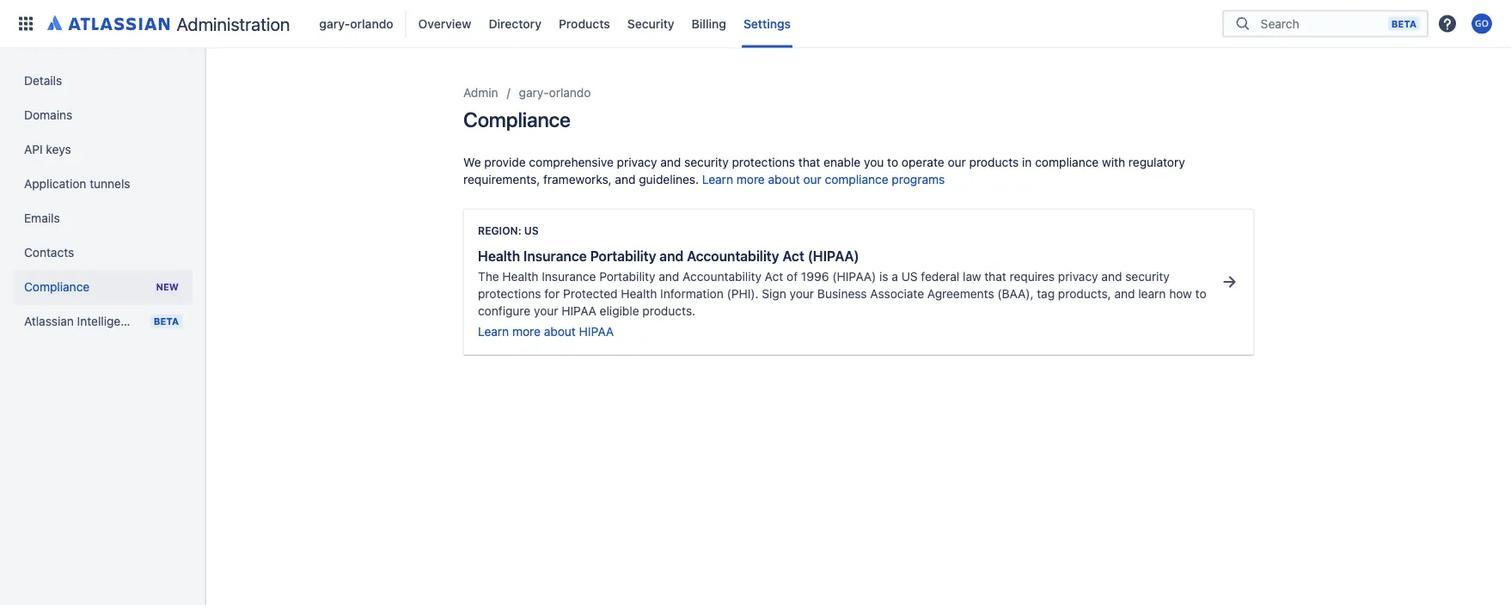 Task type: vqa. For each thing, say whether or not it's contained in the screenshot.
screen's Rolling
no



Task type: describe. For each thing, give the bounding box(es) containing it.
products
[[969, 155, 1019, 169]]

enable
[[824, 155, 861, 169]]

0 vertical spatial gary-orlando link
[[314, 10, 399, 37]]

gary- inside global navigation element
[[319, 16, 350, 31]]

1 vertical spatial orlando
[[549, 86, 591, 100]]

configure
[[478, 304, 531, 318]]

requires
[[1010, 270, 1055, 284]]

0 vertical spatial your
[[790, 287, 814, 301]]

administration
[[177, 13, 290, 34]]

1 vertical spatial gary-
[[519, 86, 549, 100]]

global navigation element
[[10, 0, 1223, 48]]

intelligence
[[77, 314, 141, 328]]

you
[[864, 155, 884, 169]]

0 horizontal spatial your
[[534, 304, 558, 318]]

our inside we provide comprehensive privacy and security protections that enable you to operate our products in compliance with regulatory requirements, frameworks, and guidelines.
[[948, 155, 966, 169]]

protections inside health insurance portability and accountability act (hipaa) the health insurance portability and accountability act of 1996 (hipaa) is a us federal law that requires privacy and security protections for protected health information (phi). sign your business associate agreements (baa), tag products, and learn how to configure your hipaa eligible products. learn more about hipaa
[[478, 287, 541, 301]]

security link
[[622, 10, 680, 37]]

1 vertical spatial portability
[[599, 270, 656, 284]]

information
[[660, 287, 724, 301]]

health insurance portability and accountability act (hipaa) the health insurance portability and accountability act of 1996 (hipaa) is a us federal law that requires privacy and security protections for protected health information (phi). sign your business associate agreements (baa), tag products, and learn how to configure your hipaa eligible products. learn more about hipaa
[[478, 248, 1207, 339]]

region: us
[[478, 224, 539, 236]]

administration link
[[41, 10, 297, 37]]

that inside health insurance portability and accountability act (hipaa) the health insurance portability and accountability act of 1996 (hipaa) is a us federal law that requires privacy and security protections for protected health information (phi). sign your business associate agreements (baa), tag products, and learn how to configure your hipaa eligible products. learn more about hipaa
[[985, 270, 1007, 284]]

admin
[[463, 86, 498, 100]]

keys
[[46, 142, 71, 156]]

0 vertical spatial learn
[[702, 172, 733, 187]]

directory link
[[484, 10, 547, 37]]

1996
[[801, 270, 829, 284]]

emails link
[[14, 201, 193, 236]]

billing link
[[687, 10, 732, 37]]

atlassian
[[24, 314, 74, 328]]

directory
[[489, 16, 542, 31]]

api keys
[[24, 142, 71, 156]]

with
[[1102, 155, 1126, 169]]

learn
[[1139, 287, 1166, 301]]

federal
[[921, 270, 960, 284]]

law
[[963, 270, 981, 284]]

settings
[[744, 16, 791, 31]]

administration banner
[[0, 0, 1512, 48]]

in
[[1022, 155, 1032, 169]]

0 vertical spatial act
[[783, 248, 805, 264]]

of
[[787, 270, 798, 284]]

gary-orlando inside global navigation element
[[319, 16, 393, 31]]

security inside health insurance portability and accountability act (hipaa) the health insurance portability and accountability act of 1996 (hipaa) is a us federal law that requires privacy and security protections for protected health information (phi). sign your business associate agreements (baa), tag products, and learn how to configure your hipaa eligible products. learn more about hipaa
[[1126, 270, 1170, 284]]

domains
[[24, 108, 72, 122]]

agreements
[[928, 287, 995, 301]]

admin link
[[463, 83, 498, 103]]

orlando inside global navigation element
[[350, 16, 393, 31]]

1 vertical spatial accountability
[[683, 270, 762, 284]]

region:
[[478, 224, 522, 236]]

a
[[892, 270, 898, 284]]

more inside health insurance portability and accountability act (hipaa) the health insurance portability and accountability act of 1996 (hipaa) is a us federal law that requires privacy and security protections for protected health information (phi). sign your business associate agreements (baa), tag products, and learn how to configure your hipaa eligible products. learn more about hipaa
[[512, 325, 541, 339]]

application tunnels link
[[14, 167, 193, 201]]

toggle navigation image
[[189, 69, 227, 103]]

0 vertical spatial hipaa
[[562, 304, 597, 318]]

search icon image
[[1233, 15, 1254, 32]]

application
[[24, 177, 86, 191]]

0 horizontal spatial us
[[524, 224, 539, 236]]

1 vertical spatial gary-orlando
[[519, 86, 591, 100]]

0 vertical spatial health
[[478, 248, 520, 264]]

products
[[559, 16, 610, 31]]

comprehensive
[[529, 155, 614, 169]]

tunnels
[[90, 177, 130, 191]]

privacy inside health insurance portability and accountability act (hipaa) the health insurance portability and accountability act of 1996 (hipaa) is a us federal law that requires privacy and security protections for protected health information (phi). sign your business associate agreements (baa), tag products, and learn how to configure your hipaa eligible products. learn more about hipaa
[[1058, 270, 1099, 284]]

that inside we provide comprehensive privacy and security protections that enable you to operate our products in compliance with regulatory requirements, frameworks, and guidelines.
[[799, 155, 821, 169]]

programs
[[892, 172, 945, 187]]

domains link
[[14, 98, 193, 132]]



Task type: locate. For each thing, give the bounding box(es) containing it.
gary-
[[319, 16, 350, 31], [519, 86, 549, 100]]

1 vertical spatial security
[[1126, 270, 1170, 284]]

1 vertical spatial that
[[985, 270, 1007, 284]]

we provide comprehensive privacy and security protections that enable you to operate our products in compliance with regulatory requirements, frameworks, and guidelines.
[[463, 155, 1185, 187]]

1 vertical spatial your
[[534, 304, 558, 318]]

security inside we provide comprehensive privacy and security protections that enable you to operate our products in compliance with regulatory requirements, frameworks, and guidelines.
[[684, 155, 729, 169]]

protections up learn more about our compliance programs link
[[732, 155, 795, 169]]

settings link
[[739, 10, 796, 37]]

0 vertical spatial accountability
[[687, 248, 779, 264]]

appswitcher icon image
[[15, 13, 36, 34]]

0 horizontal spatial our
[[803, 172, 822, 187]]

account image
[[1472, 13, 1493, 34]]

0 vertical spatial gary-
[[319, 16, 350, 31]]

learn
[[702, 172, 733, 187], [478, 325, 509, 339]]

gary-orlando link
[[314, 10, 399, 37], [519, 83, 591, 103]]

compliance inside we provide comprehensive privacy and security protections that enable you to operate our products in compliance with regulatory requirements, frameworks, and guidelines.
[[1035, 155, 1099, 169]]

1 horizontal spatial our
[[948, 155, 966, 169]]

0 vertical spatial about
[[768, 172, 800, 187]]

1 vertical spatial protections
[[478, 287, 541, 301]]

orlando
[[350, 16, 393, 31], [549, 86, 591, 100]]

(hipaa) up business
[[833, 270, 876, 284]]

1 vertical spatial more
[[512, 325, 541, 339]]

0 horizontal spatial learn
[[478, 325, 509, 339]]

0 vertical spatial compliance
[[463, 107, 571, 132]]

0 horizontal spatial gary-orlando
[[319, 16, 393, 31]]

frameworks,
[[543, 172, 612, 187]]

compliance right in
[[1035, 155, 1099, 169]]

about inside health insurance portability and accountability act (hipaa) the health insurance portability and accountability act of 1996 (hipaa) is a us federal law that requires privacy and security protections for protected health information (phi). sign your business associate agreements (baa), tag products, and learn how to configure your hipaa eligible products. learn more about hipaa
[[544, 325, 576, 339]]

1 horizontal spatial to
[[1196, 287, 1207, 301]]

to inside health insurance portability and accountability act (hipaa) the health insurance portability and accountability act of 1996 (hipaa) is a us federal law that requires privacy and security protections for protected health information (phi). sign your business associate agreements (baa), tag products, and learn how to configure your hipaa eligible products. learn more about hipaa
[[1196, 287, 1207, 301]]

that right 'law'
[[985, 270, 1007, 284]]

provide
[[484, 155, 526, 169]]

learn more about our compliance programs link
[[702, 172, 945, 187]]

1 vertical spatial insurance
[[542, 270, 596, 284]]

sign
[[762, 287, 787, 301]]

0 vertical spatial compliance
[[1035, 155, 1099, 169]]

1 vertical spatial us
[[902, 270, 918, 284]]

1 vertical spatial hipaa
[[579, 325, 614, 339]]

your down "of"
[[790, 287, 814, 301]]

learn right guidelines.
[[702, 172, 733, 187]]

1 horizontal spatial privacy
[[1058, 270, 1099, 284]]

more right guidelines.
[[737, 172, 765, 187]]

compliance
[[463, 107, 571, 132], [24, 280, 90, 294]]

atlassian intelligence
[[24, 314, 141, 328]]

1 horizontal spatial gary-
[[519, 86, 549, 100]]

Search field
[[1256, 8, 1388, 39]]

insurance
[[524, 248, 587, 264], [542, 270, 596, 284]]

gary-orlando
[[319, 16, 393, 31], [519, 86, 591, 100]]

0 horizontal spatial to
[[887, 155, 899, 169]]

to inside we provide comprehensive privacy and security protections that enable you to operate our products in compliance with regulatory requirements, frameworks, and guidelines.
[[887, 155, 899, 169]]

overview
[[418, 16, 472, 31]]

1 horizontal spatial your
[[790, 287, 814, 301]]

your down for on the left of page
[[534, 304, 558, 318]]

act up sign
[[765, 270, 784, 284]]

1 horizontal spatial us
[[902, 270, 918, 284]]

compliance down contacts
[[24, 280, 90, 294]]

compliance up provide
[[463, 107, 571, 132]]

more
[[737, 172, 765, 187], [512, 325, 541, 339]]

health up the
[[478, 248, 520, 264]]

privacy
[[617, 155, 657, 169], [1058, 270, 1099, 284]]

business
[[818, 287, 867, 301]]

your
[[790, 287, 814, 301], [534, 304, 558, 318]]

1 vertical spatial privacy
[[1058, 270, 1099, 284]]

that up learn more about our compliance programs
[[799, 155, 821, 169]]

we
[[463, 155, 481, 169]]

0 horizontal spatial compliance
[[825, 172, 889, 187]]

1 horizontal spatial compliance
[[1035, 155, 1099, 169]]

1 vertical spatial about
[[544, 325, 576, 339]]

more down configure
[[512, 325, 541, 339]]

api
[[24, 142, 43, 156]]

portability up the protected
[[590, 248, 656, 264]]

our
[[948, 155, 966, 169], [803, 172, 822, 187]]

0 horizontal spatial security
[[684, 155, 729, 169]]

portability
[[590, 248, 656, 264], [599, 270, 656, 284]]

us right region:
[[524, 224, 539, 236]]

to right how
[[1196, 287, 1207, 301]]

regulatory
[[1129, 155, 1185, 169]]

0 horizontal spatial protections
[[478, 287, 541, 301]]

contacts
[[24, 245, 74, 260]]

0 horizontal spatial privacy
[[617, 155, 657, 169]]

operate
[[902, 155, 945, 169]]

0 vertical spatial gary-orlando
[[319, 16, 393, 31]]

atlassian image
[[47, 12, 170, 33], [47, 12, 170, 33]]

orlando left the overview
[[350, 16, 393, 31]]

protections
[[732, 155, 795, 169], [478, 287, 541, 301]]

help icon image
[[1438, 13, 1458, 34]]

privacy up products,
[[1058, 270, 1099, 284]]

1 horizontal spatial that
[[985, 270, 1007, 284]]

application tunnels
[[24, 177, 130, 191]]

health right the
[[503, 270, 539, 284]]

how
[[1170, 287, 1192, 301]]

api keys link
[[14, 132, 193, 167]]

1 vertical spatial to
[[1196, 287, 1207, 301]]

details
[[24, 74, 62, 88]]

1 vertical spatial compliance
[[24, 280, 90, 294]]

1 vertical spatial compliance
[[825, 172, 889, 187]]

1 horizontal spatial gary-orlando
[[519, 86, 591, 100]]

0 vertical spatial security
[[684, 155, 729, 169]]

1 vertical spatial act
[[765, 270, 784, 284]]

compliance down enable
[[825, 172, 889, 187]]

0 vertical spatial us
[[524, 224, 539, 236]]

beta
[[1392, 18, 1417, 29]]

act
[[783, 248, 805, 264], [765, 270, 784, 284]]

beta
[[154, 316, 179, 327]]

0 vertical spatial that
[[799, 155, 821, 169]]

the
[[478, 270, 499, 284]]

to right you
[[887, 155, 899, 169]]

emails
[[24, 211, 60, 225]]

(hipaa)
[[808, 248, 859, 264], [833, 270, 876, 284]]

0 vertical spatial (hipaa)
[[808, 248, 859, 264]]

0 horizontal spatial gary-
[[319, 16, 350, 31]]

billing
[[692, 16, 727, 31]]

products,
[[1058, 287, 1111, 301]]

1 horizontal spatial security
[[1126, 270, 1170, 284]]

(hipaa) up 1996
[[808, 248, 859, 264]]

security up learn
[[1126, 270, 1170, 284]]

protections up configure
[[478, 287, 541, 301]]

products.
[[643, 304, 696, 318]]

hipaa down the protected
[[562, 304, 597, 318]]

to
[[887, 155, 899, 169], [1196, 287, 1207, 301]]

contacts link
[[14, 236, 193, 270]]

0 horizontal spatial more
[[512, 325, 541, 339]]

hipaa
[[562, 304, 597, 318], [579, 325, 614, 339]]

1 horizontal spatial compliance
[[463, 107, 571, 132]]

0 vertical spatial insurance
[[524, 248, 587, 264]]

orlando up comprehensive
[[549, 86, 591, 100]]

0 vertical spatial our
[[948, 155, 966, 169]]

2 vertical spatial health
[[621, 287, 657, 301]]

portability up eligible
[[599, 270, 656, 284]]

protections inside we provide comprehensive privacy and security protections that enable you to operate our products in compliance with regulatory requirements, frameworks, and guidelines.
[[732, 155, 795, 169]]

0 horizontal spatial gary-orlando link
[[314, 10, 399, 37]]

guidelines.
[[639, 172, 699, 187]]

details link
[[14, 64, 193, 98]]

0 vertical spatial to
[[887, 155, 899, 169]]

for
[[545, 287, 560, 301]]

1 horizontal spatial orlando
[[549, 86, 591, 100]]

health up eligible
[[621, 287, 657, 301]]

that
[[799, 155, 821, 169], [985, 270, 1007, 284]]

tag
[[1037, 287, 1055, 301]]

is
[[880, 270, 889, 284]]

1 horizontal spatial gary-orlando link
[[519, 83, 591, 103]]

hipaa down eligible
[[579, 325, 614, 339]]

0 horizontal spatial orlando
[[350, 16, 393, 31]]

health
[[478, 248, 520, 264], [503, 270, 539, 284], [621, 287, 657, 301]]

1 horizontal spatial learn
[[702, 172, 733, 187]]

1 horizontal spatial more
[[737, 172, 765, 187]]

privacy up guidelines.
[[617, 155, 657, 169]]

1 vertical spatial (hipaa)
[[833, 270, 876, 284]]

0 horizontal spatial that
[[799, 155, 821, 169]]

requirements,
[[463, 172, 540, 187]]

0 vertical spatial privacy
[[617, 155, 657, 169]]

learn more about our compliance programs
[[702, 172, 945, 187]]

overview link
[[413, 10, 477, 37]]

1 vertical spatial gary-orlando link
[[519, 83, 591, 103]]

privacy inside we provide comprehensive privacy and security protections that enable you to operate our products in compliance with regulatory requirements, frameworks, and guidelines.
[[617, 155, 657, 169]]

(phi).
[[727, 287, 759, 301]]

security
[[627, 16, 675, 31]]

0 vertical spatial more
[[737, 172, 765, 187]]

1 horizontal spatial protections
[[732, 155, 795, 169]]

protected
[[563, 287, 618, 301]]

1 vertical spatial learn
[[478, 325, 509, 339]]

about
[[768, 172, 800, 187], [544, 325, 576, 339]]

products link
[[554, 10, 615, 37]]

accountability
[[687, 248, 779, 264], [683, 270, 762, 284]]

and
[[661, 155, 681, 169], [615, 172, 636, 187], [660, 248, 684, 264], [659, 270, 680, 284], [1102, 270, 1122, 284], [1115, 287, 1135, 301]]

new
[[156, 282, 179, 293]]

1 vertical spatial our
[[803, 172, 822, 187]]

us inside health insurance portability and accountability act (hipaa) the health insurance portability and accountability act of 1996 (hipaa) is a us federal law that requires privacy and security protections for protected health information (phi). sign your business associate agreements (baa), tag products, and learn how to configure your hipaa eligible products. learn more about hipaa
[[902, 270, 918, 284]]

learn down configure
[[478, 325, 509, 339]]

0 vertical spatial portability
[[590, 248, 656, 264]]

0 horizontal spatial about
[[544, 325, 576, 339]]

learn more about hipaa link
[[478, 325, 614, 339]]

learn inside health insurance portability and accountability act (hipaa) the health insurance portability and accountability act of 1996 (hipaa) is a us federal law that requires privacy and security protections for protected health information (phi). sign your business associate agreements (baa), tag products, and learn how to configure your hipaa eligible products. learn more about hipaa
[[478, 325, 509, 339]]

us
[[524, 224, 539, 236], [902, 270, 918, 284]]

0 vertical spatial protections
[[732, 155, 795, 169]]

1 horizontal spatial about
[[768, 172, 800, 187]]

0 horizontal spatial compliance
[[24, 280, 90, 294]]

1 vertical spatial health
[[503, 270, 539, 284]]

us right a
[[902, 270, 918, 284]]

(baa),
[[998, 287, 1034, 301]]

security up guidelines.
[[684, 155, 729, 169]]

act up "of"
[[783, 248, 805, 264]]

eligible
[[600, 304, 639, 318]]

0 vertical spatial orlando
[[350, 16, 393, 31]]

associate
[[870, 287, 924, 301]]



